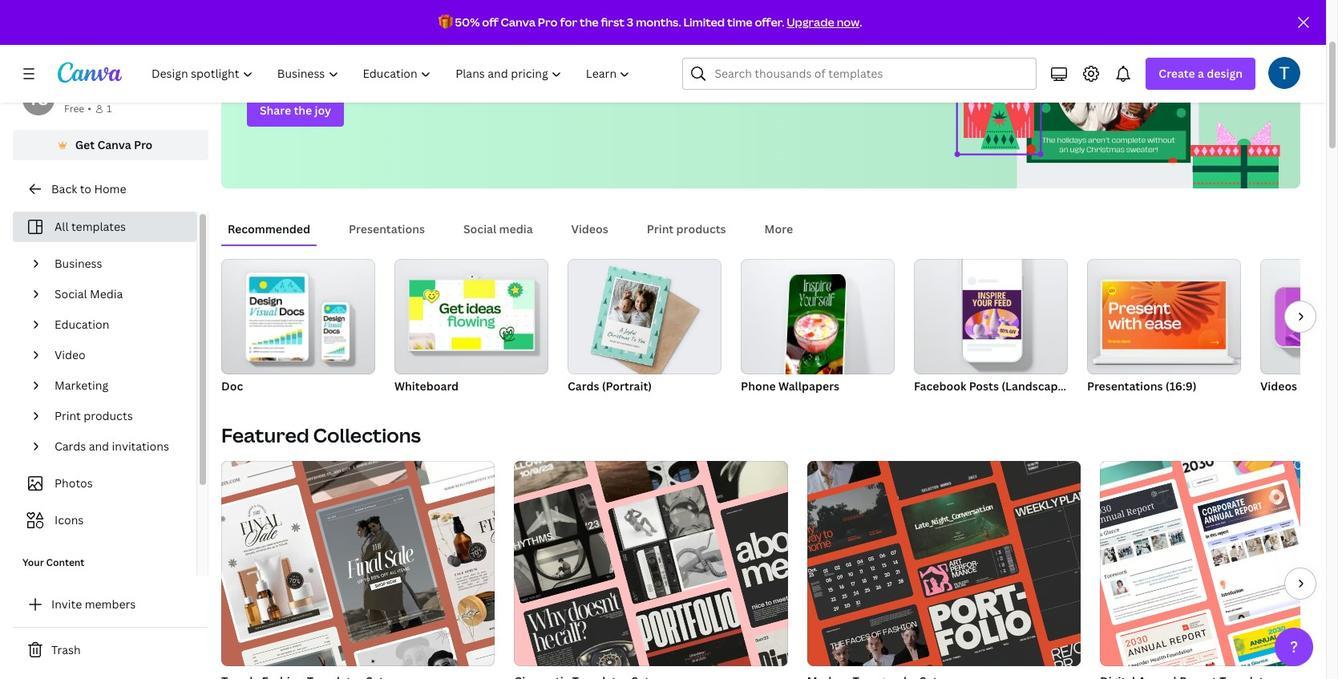 Task type: locate. For each thing, give the bounding box(es) containing it.
0 vertical spatial videos
[[571, 221, 608, 237]]

season
[[481, 42, 524, 59]]

cards left and
[[55, 439, 86, 454]]

media
[[499, 221, 533, 237]]

recommended button
[[221, 214, 317, 245]]

now
[[837, 14, 860, 30]]

social down business
[[55, 286, 87, 301]]

print products link
[[48, 401, 187, 431]]

cards for cards and invitations
[[55, 439, 86, 454]]

members
[[85, 596, 136, 612]]

create inside create a design dropdown button
[[1159, 66, 1195, 81]]

products inside button
[[676, 221, 726, 237]]

1 vertical spatial presentations
[[1087, 378, 1163, 394]]

0 vertical spatial products
[[676, 221, 726, 237]]

all
[[55, 219, 69, 234]]

0 vertical spatial presentations
[[349, 221, 425, 237]]

months.
[[636, 14, 681, 30]]

joy
[[315, 103, 331, 118]]

create a design button
[[1146, 58, 1255, 90]]

pro left for
[[538, 14, 558, 30]]

video image
[[1260, 259, 1338, 374], [1285, 288, 1338, 346]]

0 vertical spatial create
[[247, 42, 288, 59]]

1 horizontal spatial the
[[557, 42, 578, 59]]

phone wallpaper image
[[741, 259, 895, 374], [785, 274, 846, 384]]

get canva pro
[[75, 137, 153, 152]]

2 vertical spatial the
[[294, 103, 312, 118]]

products up cards and invitations
[[84, 408, 133, 423]]

create up "christmas"
[[247, 42, 288, 59]]

create for create something special this holiday season with the help of our christmas collection. have a merry time designing!
[[247, 42, 288, 59]]

0 vertical spatial social
[[463, 221, 496, 237]]

the right with
[[557, 42, 578, 59]]

Search search field
[[715, 59, 1026, 89]]

the inside share the joy link
[[294, 103, 312, 118]]

1 horizontal spatial social
[[463, 221, 496, 237]]

print products for print products link
[[55, 408, 133, 423]]

facebook posts (landscape)
[[914, 378, 1068, 394]]

create inside create something special this holiday season with the help of our christmas collection. have a merry time designing!
[[247, 42, 288, 59]]

of
[[611, 42, 624, 59]]

0 horizontal spatial create
[[247, 42, 288, 59]]

products for print products link
[[84, 408, 133, 423]]

1 vertical spatial canva
[[97, 137, 131, 152]]

presentation (16:9) image
[[1087, 259, 1241, 374], [1102, 281, 1226, 350]]

1 horizontal spatial print
[[647, 221, 674, 237]]

something
[[291, 42, 356, 59]]

1 horizontal spatial create
[[1159, 66, 1195, 81]]

1 horizontal spatial a
[[1198, 66, 1204, 81]]

print products inside print products button
[[647, 221, 726, 237]]

business
[[55, 256, 102, 271]]

merry
[[426, 63, 463, 80]]

•
[[88, 102, 91, 115]]

marketing
[[55, 378, 108, 393]]

special
[[359, 42, 403, 59]]

print right "videos" button
[[647, 221, 674, 237]]

cards and invitations link
[[48, 431, 187, 462]]

and
[[89, 439, 109, 454]]

time left offer.
[[727, 14, 752, 30]]

(16:9)
[[1166, 378, 1197, 394]]

doc image
[[221, 259, 375, 374], [221, 259, 375, 374]]

create for create a design
[[1159, 66, 1195, 81]]

offer.
[[755, 14, 784, 30]]

1 horizontal spatial print products
[[647, 221, 726, 237]]

0 horizontal spatial presentations
[[349, 221, 425, 237]]

free
[[64, 102, 84, 115]]

photos link
[[22, 468, 187, 499]]

education link
[[48, 309, 187, 340]]

social inside button
[[463, 221, 496, 237]]

0 vertical spatial pro
[[538, 14, 558, 30]]

(portrait)
[[602, 378, 652, 394]]

presentations button
[[342, 214, 431, 245]]

the
[[580, 14, 599, 30], [557, 42, 578, 59], [294, 103, 312, 118]]

featured
[[221, 422, 309, 448]]

our
[[627, 42, 648, 59]]

free •
[[64, 102, 91, 115]]

tara schultz image
[[1268, 57, 1300, 89]]

0 horizontal spatial print products
[[55, 408, 133, 423]]

pro down the team
[[134, 137, 153, 152]]

canva inside 'button'
[[97, 137, 131, 152]]

pro
[[538, 14, 558, 30], [134, 137, 153, 152]]

invite members
[[51, 596, 136, 612]]

a inside create something special this holiday season with the help of our christmas collection. have a merry time designing!
[[415, 63, 422, 80]]

1 vertical spatial print
[[55, 408, 81, 423]]

your
[[22, 556, 44, 569]]

create a design
[[1159, 66, 1243, 81]]

collection.
[[313, 63, 378, 80]]

schultz's
[[90, 84, 139, 99]]

1 horizontal spatial products
[[676, 221, 726, 237]]

1 vertical spatial the
[[557, 42, 578, 59]]

🎁 50% off canva pro for the first 3 months. limited time offer. upgrade now .
[[438, 14, 862, 30]]

0 horizontal spatial time
[[466, 63, 494, 80]]

get
[[75, 137, 95, 152]]

holiday
[[432, 42, 478, 59]]

social media button
[[457, 214, 539, 245]]

make christmas magic image
[[916, 0, 1300, 188]]

presentations inside button
[[349, 221, 425, 237]]

1 vertical spatial pro
[[134, 137, 153, 152]]

1 horizontal spatial canva
[[501, 14, 536, 30]]

pro inside 'button'
[[134, 137, 153, 152]]

canva
[[501, 14, 536, 30], [97, 137, 131, 152]]

the right for
[[580, 14, 599, 30]]

cards left (portrait)
[[568, 378, 599, 394]]

design
[[1207, 66, 1243, 81]]

1 vertical spatial cards
[[55, 439, 86, 454]]

1
[[107, 102, 112, 115]]

photos
[[55, 475, 93, 491]]

print products for print products button
[[647, 221, 726, 237]]

print for print products link
[[55, 408, 81, 423]]

1 horizontal spatial time
[[727, 14, 752, 30]]

education
[[55, 317, 109, 332]]

1 vertical spatial create
[[1159, 66, 1195, 81]]

0 vertical spatial print
[[647, 221, 674, 237]]

designing!
[[497, 63, 560, 80]]

social
[[463, 221, 496, 237], [55, 286, 87, 301]]

1 horizontal spatial pro
[[538, 14, 558, 30]]

card (portrait) image
[[568, 259, 722, 374], [590, 266, 671, 366]]

print down marketing
[[55, 408, 81, 423]]

recommended
[[228, 221, 310, 237]]

0 vertical spatial canva
[[501, 14, 536, 30]]

team
[[142, 84, 170, 99]]

0 horizontal spatial products
[[84, 408, 133, 423]]

1 horizontal spatial presentations
[[1087, 378, 1163, 394]]

0 horizontal spatial cards
[[55, 439, 86, 454]]

print
[[647, 221, 674, 237], [55, 408, 81, 423]]

0 horizontal spatial social
[[55, 286, 87, 301]]

0 vertical spatial cards
[[568, 378, 599, 394]]

0 horizontal spatial a
[[415, 63, 422, 80]]

first
[[601, 14, 625, 30]]

the left the joy
[[294, 103, 312, 118]]

facebook post (landscape) image
[[914, 259, 1068, 374], [963, 290, 1021, 339]]

0 horizontal spatial canva
[[97, 137, 131, 152]]

0 horizontal spatial videos
[[571, 221, 608, 237]]

print products
[[647, 221, 726, 237], [55, 408, 133, 423]]

1 vertical spatial videos
[[1260, 378, 1297, 394]]

social left media
[[463, 221, 496, 237]]

0 horizontal spatial print
[[55, 408, 81, 423]]

upgrade now button
[[787, 14, 860, 30]]

social for social media
[[463, 221, 496, 237]]

whiteboard image
[[394, 259, 548, 374], [409, 280, 533, 350]]

videos
[[571, 221, 608, 237], [1260, 378, 1297, 394]]

1 vertical spatial time
[[466, 63, 494, 80]]

(landscape)
[[1001, 378, 1068, 394]]

None search field
[[683, 58, 1037, 90]]

create
[[247, 42, 288, 59], [1159, 66, 1195, 81]]

whiteboard link
[[394, 259, 548, 397]]

presentations
[[349, 221, 425, 237], [1087, 378, 1163, 394]]

time down season
[[466, 63, 494, 80]]

1 horizontal spatial cards
[[568, 378, 599, 394]]

share
[[260, 103, 291, 118]]

a down this
[[415, 63, 422, 80]]

canva right off
[[501, 14, 536, 30]]

cards
[[568, 378, 599, 394], [55, 439, 86, 454]]

0 vertical spatial print products
[[647, 221, 726, 237]]

1 vertical spatial print products
[[55, 408, 133, 423]]

back
[[51, 181, 77, 196]]

doc
[[221, 378, 243, 394]]

0 horizontal spatial the
[[294, 103, 312, 118]]

0 horizontal spatial pro
[[134, 137, 153, 152]]

create left design
[[1159, 66, 1195, 81]]

card (portrait) image inside the cards (portrait) link
[[590, 266, 671, 366]]

print inside button
[[647, 221, 674, 237]]

a left design
[[1198, 66, 1204, 81]]

videos link
[[1260, 259, 1338, 397]]

1 vertical spatial social
[[55, 286, 87, 301]]

videos button
[[565, 214, 615, 245]]

0 vertical spatial the
[[580, 14, 599, 30]]

canva right get
[[97, 137, 131, 152]]

1 vertical spatial products
[[84, 408, 133, 423]]

products
[[676, 221, 726, 237], [84, 408, 133, 423]]

products left more
[[676, 221, 726, 237]]

print products inside print products link
[[55, 408, 133, 423]]



Task type: vqa. For each thing, say whether or not it's contained in the screenshot.
the bottommost the
yes



Task type: describe. For each thing, give the bounding box(es) containing it.
1 horizontal spatial videos
[[1260, 378, 1297, 394]]

share the joy link
[[247, 95, 344, 127]]

more button
[[758, 214, 799, 245]]

cards (portrait) link
[[568, 259, 722, 397]]

print products button
[[640, 214, 732, 245]]

facebook posts (landscape) link
[[914, 259, 1068, 397]]

more
[[764, 221, 793, 237]]

back to home
[[51, 181, 126, 196]]

presentations for presentations
[[349, 221, 425, 237]]

trash link
[[13, 634, 208, 666]]

social for social media
[[55, 286, 87, 301]]

video link
[[48, 340, 187, 370]]

get canva pro button
[[13, 130, 208, 160]]

trash
[[51, 642, 81, 657]]

social media
[[55, 286, 123, 301]]

for
[[560, 14, 577, 30]]

create something special this holiday season with the help of our christmas collection. have a merry time designing!
[[247, 42, 648, 80]]

limited
[[683, 14, 725, 30]]

off
[[482, 14, 498, 30]]

tara
[[64, 84, 87, 99]]

time inside create something special this holiday season with the help of our christmas collection. have a merry time designing!
[[466, 63, 494, 80]]

social media
[[463, 221, 533, 237]]

have
[[381, 63, 412, 80]]

invite
[[51, 596, 82, 612]]

facebook
[[914, 378, 966, 394]]

with
[[527, 42, 554, 59]]

.
[[860, 14, 862, 30]]

posts
[[969, 378, 999, 394]]

phone
[[741, 378, 776, 394]]

upgrade
[[787, 14, 834, 30]]

share the joy
[[260, 103, 331, 118]]

help
[[581, 42, 608, 59]]

all templates
[[55, 219, 126, 234]]

tara schultz's team element
[[22, 83, 55, 115]]

social media link
[[48, 279, 187, 309]]

print for print products button
[[647, 221, 674, 237]]

top level navigation element
[[141, 58, 644, 90]]

icons link
[[22, 505, 187, 536]]

tara schultz's team image
[[22, 83, 55, 115]]

the inside create something special this holiday season with the help of our christmas collection. have a merry time designing!
[[557, 42, 578, 59]]

presentations for presentations (16:9)
[[1087, 378, 1163, 394]]

invitations
[[112, 439, 169, 454]]

back to home link
[[13, 173, 208, 205]]

featured collections
[[221, 422, 421, 448]]

presentation (16:9) image inside presentations (16:9) link
[[1102, 281, 1226, 350]]

50%
[[455, 14, 480, 30]]

content
[[46, 556, 84, 569]]

business link
[[48, 249, 187, 279]]

videos inside button
[[571, 221, 608, 237]]

presentations (16:9)
[[1087, 378, 1197, 394]]

media
[[90, 286, 123, 301]]

a inside dropdown button
[[1198, 66, 1204, 81]]

collections
[[313, 422, 421, 448]]

christmas
[[247, 63, 310, 80]]

icons
[[55, 512, 84, 528]]

cards (portrait)
[[568, 378, 652, 394]]

wallpapers
[[778, 378, 839, 394]]

your content
[[22, 556, 84, 569]]

whiteboard image inside "link"
[[409, 280, 533, 350]]

whiteboard
[[394, 378, 459, 394]]

cards for cards (portrait)
[[568, 378, 599, 394]]

video
[[55, 347, 85, 362]]

home
[[94, 181, 126, 196]]

marketing link
[[48, 370, 187, 401]]

presentations (16:9) link
[[1087, 259, 1241, 397]]

🎁
[[438, 14, 453, 30]]

to
[[80, 181, 91, 196]]

0 vertical spatial time
[[727, 14, 752, 30]]

3
[[627, 14, 634, 30]]

tara schultz's team
[[64, 84, 170, 99]]

phone wallpapers link
[[741, 259, 895, 397]]

phone wallpapers
[[741, 378, 839, 394]]

invite members button
[[13, 588, 208, 621]]

products for print products button
[[676, 221, 726, 237]]

2 horizontal spatial the
[[580, 14, 599, 30]]



